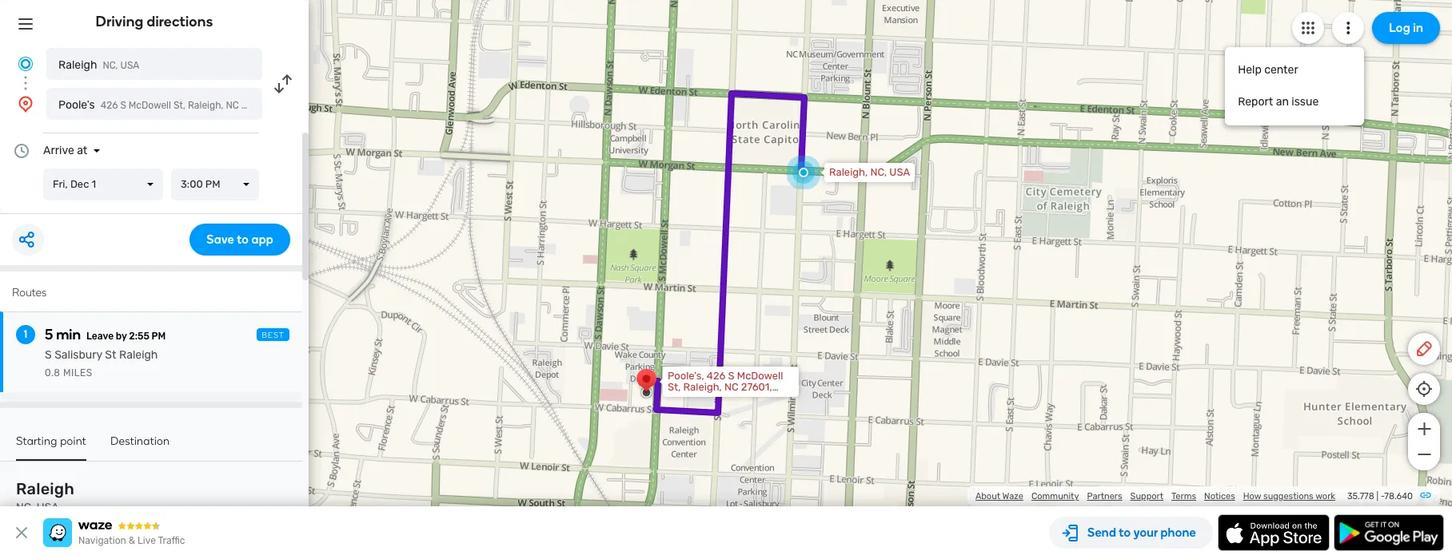 Task type: vqa. For each thing, say whether or not it's contained in the screenshot.
'NC,' to the middle
yes



Task type: describe. For each thing, give the bounding box(es) containing it.
x image
[[12, 524, 31, 543]]

st, for poole's
[[173, 100, 186, 111]]

s inside "s salisbury st raleigh 0.8 miles"
[[45, 349, 52, 362]]

zoom out image
[[1415, 446, 1435, 465]]

usa inside poole's, 426 s mcdowell st, raleigh, nc 27601, usa
[[668, 393, 689, 405]]

st, for poole's,
[[668, 382, 681, 394]]

pencil image
[[1415, 340, 1434, 359]]

0 vertical spatial raleigh
[[58, 58, 97, 72]]

raleigh, for poole's
[[188, 100, 224, 111]]

426 for poole's
[[101, 100, 118, 111]]

destination button
[[110, 435, 170, 460]]

live
[[138, 536, 156, 547]]

2:55
[[129, 331, 149, 342]]

|
[[1377, 492, 1379, 502]]

mcdowell for poole's
[[129, 100, 171, 111]]

1 vertical spatial 1
[[24, 328, 27, 342]]

about waze community partners support terms notices how suggestions work
[[976, 492, 1336, 502]]

work
[[1316, 492, 1336, 502]]

2 horizontal spatial nc,
[[871, 166, 887, 178]]

s salisbury st raleigh 0.8 miles
[[45, 349, 158, 379]]

notices
[[1205, 492, 1236, 502]]

fri,
[[53, 178, 68, 190]]

how suggestions work link
[[1244, 492, 1336, 502]]

about waze link
[[976, 492, 1024, 502]]

point
[[60, 435, 86, 449]]

raleigh inside "s salisbury st raleigh 0.8 miles"
[[119, 349, 158, 362]]

partners link
[[1088, 492, 1123, 502]]

2 horizontal spatial raleigh,
[[830, 166, 868, 178]]

nc for poole's,
[[725, 382, 739, 394]]

driving
[[96, 13, 144, 30]]

5
[[45, 326, 53, 344]]

at
[[77, 144, 87, 158]]

navigation & live traffic
[[78, 536, 185, 547]]

waze
[[1003, 492, 1024, 502]]

poole's 426 s mcdowell st, raleigh, nc 27601, usa
[[58, 98, 291, 112]]

clock image
[[12, 142, 31, 161]]

zoom in image
[[1415, 420, 1435, 439]]

pm inside the 5 min leave by 2:55 pm
[[152, 331, 166, 342]]

arrive at
[[43, 144, 87, 158]]

78.640
[[1385, 492, 1414, 502]]

terms link
[[1172, 492, 1197, 502]]

partners
[[1088, 492, 1123, 502]]

raleigh, for poole's,
[[684, 382, 722, 394]]

community
[[1032, 492, 1080, 502]]

usa inside poole's 426 s mcdowell st, raleigh, nc 27601, usa
[[272, 100, 291, 111]]

poole's,
[[668, 370, 705, 382]]

starting
[[16, 435, 57, 449]]

directions
[[147, 13, 213, 30]]

current location image
[[16, 54, 35, 74]]

mcdowell for poole's,
[[737, 370, 784, 382]]

traffic
[[158, 536, 185, 547]]

35.778 | -78.640
[[1348, 492, 1414, 502]]

by
[[116, 331, 127, 342]]

dec
[[70, 178, 89, 190]]

1 vertical spatial raleigh nc, usa
[[16, 480, 74, 515]]



Task type: locate. For each thing, give the bounding box(es) containing it.
0 vertical spatial 27601,
[[241, 100, 270, 111]]

pm right "2:55" on the left of page
[[152, 331, 166, 342]]

poole's, 426 s mcdowell st, raleigh, nc 27601, usa
[[668, 370, 784, 405]]

1 horizontal spatial 1
[[92, 178, 96, 190]]

mcdowell inside poole's, 426 s mcdowell st, raleigh, nc 27601, usa
[[737, 370, 784, 382]]

pm
[[205, 178, 220, 190], [152, 331, 166, 342]]

support
[[1131, 492, 1164, 502]]

miles
[[63, 368, 93, 379]]

notices link
[[1205, 492, 1236, 502]]

0 horizontal spatial mcdowell
[[129, 100, 171, 111]]

raleigh down "2:55" on the left of page
[[119, 349, 158, 362]]

0 vertical spatial raleigh nc, usa
[[58, 58, 139, 72]]

support link
[[1131, 492, 1164, 502]]

0 horizontal spatial 426
[[101, 100, 118, 111]]

suggestions
[[1264, 492, 1314, 502]]

2 horizontal spatial s
[[728, 370, 735, 382]]

st
[[105, 349, 116, 362]]

mcdowell
[[129, 100, 171, 111], [737, 370, 784, 382]]

2 vertical spatial s
[[728, 370, 735, 382]]

426
[[101, 100, 118, 111], [707, 370, 726, 382]]

1 vertical spatial pm
[[152, 331, 166, 342]]

fri, dec 1
[[53, 178, 96, 190]]

s right poole's,
[[728, 370, 735, 382]]

1 horizontal spatial 27601,
[[741, 382, 772, 394]]

27601, for poole's,
[[741, 382, 772, 394]]

st, inside poole's 426 s mcdowell st, raleigh, nc 27601, usa
[[173, 100, 186, 111]]

s for poole's,
[[728, 370, 735, 382]]

terms
[[1172, 492, 1197, 502]]

s inside poole's 426 s mcdowell st, raleigh, nc 27601, usa
[[120, 100, 126, 111]]

1 inside list box
[[92, 178, 96, 190]]

0 horizontal spatial 1
[[24, 328, 27, 342]]

27601, inside poole's 426 s mcdowell st, raleigh, nc 27601, usa
[[241, 100, 270, 111]]

1 horizontal spatial st,
[[668, 382, 681, 394]]

raleigh, inside poole's, 426 s mcdowell st, raleigh, nc 27601, usa
[[684, 382, 722, 394]]

raleigh nc, usa
[[58, 58, 139, 72], [16, 480, 74, 515]]

s
[[120, 100, 126, 111], [45, 349, 52, 362], [728, 370, 735, 382]]

1 vertical spatial 426
[[707, 370, 726, 382]]

routes
[[12, 286, 47, 300]]

poole's
[[58, 98, 95, 112]]

raleigh
[[58, 58, 97, 72], [119, 349, 158, 362], [16, 480, 74, 499]]

1 horizontal spatial mcdowell
[[737, 370, 784, 382]]

pm inside list box
[[205, 178, 220, 190]]

0 horizontal spatial pm
[[152, 331, 166, 342]]

min
[[56, 326, 81, 344]]

mcdowell inside poole's 426 s mcdowell st, raleigh, nc 27601, usa
[[129, 100, 171, 111]]

0 horizontal spatial nc
[[226, 100, 239, 111]]

1 vertical spatial st,
[[668, 382, 681, 394]]

1 horizontal spatial s
[[120, 100, 126, 111]]

1 horizontal spatial nc
[[725, 382, 739, 394]]

raleigh, inside poole's 426 s mcdowell st, raleigh, nc 27601, usa
[[188, 100, 224, 111]]

0 horizontal spatial st,
[[173, 100, 186, 111]]

driving directions
[[96, 13, 213, 30]]

426 inside poole's, 426 s mcdowell st, raleigh, nc 27601, usa
[[707, 370, 726, 382]]

raleigh nc, usa up the poole's
[[58, 58, 139, 72]]

fri, dec 1 list box
[[43, 169, 163, 201]]

pm right 3:00
[[205, 178, 220, 190]]

raleigh, nc, usa
[[830, 166, 910, 178]]

1 horizontal spatial raleigh,
[[684, 382, 722, 394]]

&
[[129, 536, 135, 547]]

nc inside poole's, 426 s mcdowell st, raleigh, nc 27601, usa
[[725, 382, 739, 394]]

0 horizontal spatial s
[[45, 349, 52, 362]]

0 vertical spatial raleigh,
[[188, 100, 224, 111]]

starting point
[[16, 435, 86, 449]]

starting point button
[[16, 435, 86, 462]]

3:00 pm
[[181, 178, 220, 190]]

1 vertical spatial nc,
[[871, 166, 887, 178]]

raleigh,
[[188, 100, 224, 111], [830, 166, 868, 178], [684, 382, 722, 394]]

1 vertical spatial 27601,
[[741, 382, 772, 394]]

426 right poole's,
[[707, 370, 726, 382]]

best
[[262, 331, 285, 341]]

raleigh up the poole's
[[58, 58, 97, 72]]

0 vertical spatial nc
[[226, 100, 239, 111]]

3:00
[[181, 178, 203, 190]]

5 min leave by 2:55 pm
[[45, 326, 166, 344]]

1 vertical spatial s
[[45, 349, 52, 362]]

1 vertical spatial raleigh,
[[830, 166, 868, 178]]

35.778
[[1348, 492, 1375, 502]]

2 vertical spatial raleigh
[[16, 480, 74, 499]]

0 horizontal spatial 27601,
[[241, 100, 270, 111]]

0.8
[[45, 368, 60, 379]]

426 right the poole's
[[101, 100, 118, 111]]

426 inside poole's 426 s mcdowell st, raleigh, nc 27601, usa
[[101, 100, 118, 111]]

s right the poole's
[[120, 100, 126, 111]]

arrive
[[43, 144, 74, 158]]

link image
[[1420, 490, 1433, 502]]

nc,
[[103, 60, 118, 71], [871, 166, 887, 178], [16, 502, 34, 515]]

0 vertical spatial nc,
[[103, 60, 118, 71]]

leave
[[86, 331, 114, 342]]

1 right dec
[[92, 178, 96, 190]]

community link
[[1032, 492, 1080, 502]]

s for poole's
[[120, 100, 126, 111]]

st,
[[173, 100, 186, 111], [668, 382, 681, 394]]

0 horizontal spatial raleigh,
[[188, 100, 224, 111]]

0 vertical spatial 1
[[92, 178, 96, 190]]

0 vertical spatial pm
[[205, 178, 220, 190]]

1 left 5
[[24, 328, 27, 342]]

mcdowell right the poole's
[[129, 100, 171, 111]]

1 horizontal spatial pm
[[205, 178, 220, 190]]

0 vertical spatial st,
[[173, 100, 186, 111]]

2 vertical spatial nc,
[[16, 502, 34, 515]]

nc inside poole's 426 s mcdowell st, raleigh, nc 27601, usa
[[226, 100, 239, 111]]

s inside poole's, 426 s mcdowell st, raleigh, nc 27601, usa
[[728, 370, 735, 382]]

st, inside poole's, 426 s mcdowell st, raleigh, nc 27601, usa
[[668, 382, 681, 394]]

0 vertical spatial 426
[[101, 100, 118, 111]]

raleigh down starting point button
[[16, 480, 74, 499]]

nc for poole's
[[226, 100, 239, 111]]

0 horizontal spatial nc,
[[16, 502, 34, 515]]

27601,
[[241, 100, 270, 111], [741, 382, 772, 394]]

nc
[[226, 100, 239, 111], [725, 382, 739, 394]]

27601, inside poole's, 426 s mcdowell st, raleigh, nc 27601, usa
[[741, 382, 772, 394]]

mcdowell right poole's,
[[737, 370, 784, 382]]

0 vertical spatial s
[[120, 100, 126, 111]]

2 vertical spatial raleigh,
[[684, 382, 722, 394]]

about
[[976, 492, 1001, 502]]

1 horizontal spatial 426
[[707, 370, 726, 382]]

-
[[1381, 492, 1385, 502]]

1 horizontal spatial nc,
[[103, 60, 118, 71]]

27601, for poole's
[[241, 100, 270, 111]]

how
[[1244, 492, 1262, 502]]

0 vertical spatial mcdowell
[[129, 100, 171, 111]]

1
[[92, 178, 96, 190], [24, 328, 27, 342]]

location image
[[16, 94, 35, 114]]

salisbury
[[54, 349, 102, 362]]

raleigh nc, usa up x icon
[[16, 480, 74, 515]]

1 vertical spatial mcdowell
[[737, 370, 784, 382]]

3:00 pm list box
[[171, 169, 259, 201]]

1 vertical spatial nc
[[725, 382, 739, 394]]

s up '0.8'
[[45, 349, 52, 362]]

usa
[[120, 60, 139, 71], [272, 100, 291, 111], [890, 166, 910, 178], [668, 393, 689, 405], [37, 502, 59, 515]]

426 for poole's,
[[707, 370, 726, 382]]

destination
[[110, 435, 170, 449]]

1 vertical spatial raleigh
[[119, 349, 158, 362]]

navigation
[[78, 536, 126, 547]]



